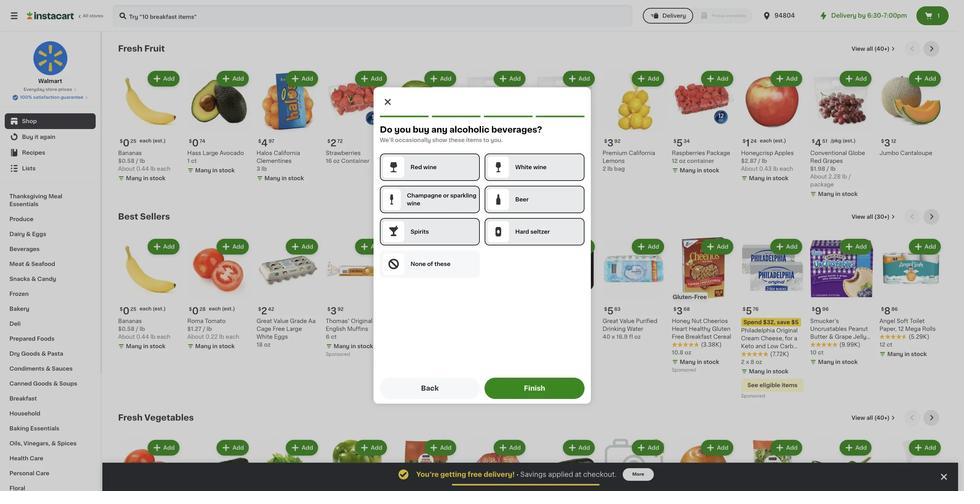 Task type: describe. For each thing, give the bounding box(es) containing it.
goods for dry
[[21, 351, 40, 357]]

eligible for see eligible items button to the left
[[414, 375, 434, 380]]

champagne or sparkling wine
[[407, 193, 477, 206]]

•
[[517, 472, 519, 478]]

3 for jumbo cantaloupe
[[885, 139, 891, 148]]

cheese,
[[761, 336, 784, 341]]

1 horizontal spatial see eligible items button
[[741, 379, 804, 392]]

/ inside honeycrisp apples $2.87 / lb about 0.43 lb each
[[758, 158, 761, 164]]

many down $ 0 25 each (est.)
[[126, 176, 142, 181]]

& left pasta
[[41, 351, 46, 357]]

2 item carousel region from the top
[[118, 209, 943, 404]]

eligible for right see eligible items button
[[760, 383, 781, 388]]

view all (40+) for fruit
[[852, 46, 890, 52]]

/ down $ 0 25
[[136, 326, 138, 332]]

1 button
[[917, 6, 949, 25]]

9
[[815, 307, 822, 316]]

ct right 10
[[818, 350, 824, 356]]

many down 2.28
[[819, 191, 834, 197]]

oz down lifestyle
[[756, 359, 763, 365]]

shop link
[[5, 113, 96, 129]]

12 inside the angel soft toilet paper, 12 mega rolls
[[899, 326, 904, 332]]

/ up 2.28
[[827, 166, 830, 172]]

$0.25 each (estimated) element for 2
[[118, 304, 181, 317]]

4 for $ 4 51
[[815, 139, 822, 148]]

/ right 2.28
[[849, 174, 851, 180]]

english
[[326, 326, 346, 332]]

cheerios
[[704, 319, 728, 324]]

more button
[[623, 469, 654, 481]]

$5.72 element
[[534, 304, 597, 317]]

seltzer
[[531, 229, 550, 235]]

oz inside great value purified drinking water 40 x 16.9 fl oz
[[635, 334, 641, 340]]

toilet
[[910, 319, 925, 324]]

spices
[[57, 441, 77, 447]]

92 for thomas' original english muffins
[[338, 307, 344, 312]]

2.4
[[483, 174, 491, 180]]

each inside lime 42 1 each
[[399, 158, 413, 164]]

2 inside premium california lemons 2 lb bag
[[603, 166, 606, 172]]

view for 8
[[852, 214, 866, 220]]

container
[[341, 158, 370, 164]]

more
[[633, 473, 645, 477]]

hard
[[515, 229, 529, 235]]

bag
[[555, 158, 566, 164]]

wine inside champagne or sparkling wine
[[407, 201, 420, 206]]

5 for $ 5 34
[[677, 139, 683, 148]]

we'll
[[380, 137, 394, 143]]

stock inside the green seedless grapes bag $1.98 / lb about 2.43 lb / package many in stock
[[565, 191, 581, 197]]

2 x 8 oz
[[741, 359, 763, 365]]

everyday
[[24, 87, 45, 92]]

ct down paper,
[[887, 342, 893, 348]]

lemons
[[603, 158, 625, 164]]

0 horizontal spatial see eligible items button
[[395, 371, 458, 384]]

occasionally
[[395, 137, 431, 143]]

many down $ 0 25
[[126, 344, 142, 349]]

6
[[326, 334, 330, 340]]

view all (30+)
[[852, 214, 890, 220]]

each inside roma tomato $1.27 / lb about 0.22 lb each
[[226, 334, 239, 340]]

100% satisfaction guarantee
[[20, 95, 83, 100]]

many down "clementines"
[[265, 176, 280, 181]]

1 vertical spatial breakfast
[[9, 396, 37, 402]]

1 item carousel region from the top
[[118, 41, 943, 203]]

$0.28 each (estimated) element
[[187, 304, 250, 317]]

0.44 for 4
[[136, 166, 149, 172]]

angel
[[880, 319, 896, 324]]

many down lime 42 1 each in the left top of the page
[[403, 168, 419, 173]]

about down $ 0 25
[[118, 334, 135, 340]]

/ inside roma tomato $1.27 / lb about 0.22 lb each
[[203, 326, 205, 332]]

jumbo cantaloupe
[[880, 150, 933, 156]]

philadelphia original cream cheese, for a keto and low carb lifestyle
[[741, 328, 798, 357]]

main content containing 0
[[102, 32, 959, 492]]

fresh for fresh fruit
[[118, 45, 143, 53]]

vinegars,
[[23, 441, 50, 447]]

all
[[83, 14, 88, 18]]

chuck,
[[548, 319, 567, 324]]

many down the 0.43
[[749, 176, 765, 181]]

$ inside $ 9 96
[[812, 307, 815, 312]]

0 for $ 0 28
[[192, 307, 199, 316]]

& left sauces
[[46, 366, 50, 372]]

beer
[[515, 197, 529, 202]]

honey nut cheerios heart healthy gluten free breakfast cereal
[[672, 319, 732, 340]]

smucker's
[[811, 319, 840, 324]]

about inside honeycrisp apples $2.87 / lb about 0.43 lb each
[[741, 166, 758, 172]]

for
[[785, 336, 793, 341]]

again
[[40, 134, 55, 140]]

$ 3 92 for premium california lemons
[[605, 139, 621, 148]]

walmart link
[[33, 41, 68, 85]]

sun
[[464, 150, 475, 156]]

/ down $ 0 25 each (est.)
[[136, 158, 138, 164]]

5 for $ 5 63
[[608, 307, 614, 316]]

wine for red wine
[[423, 165, 437, 170]]

goods for canned
[[33, 381, 52, 387]]

low
[[768, 344, 779, 349]]

red inside conventional globe red grapes $1.98 / lb about 2.28 lb / package
[[811, 158, 822, 164]]

10 ct
[[811, 350, 824, 356]]

94804
[[775, 13, 795, 19]]

1 horizontal spatial see
[[748, 383, 759, 388]]

jelly
[[854, 334, 867, 340]]

ct inside hass large avocado 1 ct
[[191, 158, 197, 164]]

thomas' original english muffins 6 ct
[[326, 319, 373, 340]]

33
[[407, 139, 414, 144]]

$ inside $ 0 74
[[189, 139, 192, 144]]

0.22
[[206, 334, 218, 340]]

& left spices
[[51, 441, 56, 447]]

16.9
[[617, 334, 628, 340]]

see eligible items for see eligible items button to the left
[[402, 375, 452, 380]]

& left candy
[[31, 277, 36, 282]]

many inside the green seedless grapes bag $1.98 / lb about 2.43 lb / package many in stock
[[542, 191, 557, 197]]

buy
[[22, 134, 33, 140]]

1 vertical spatial essentials
[[30, 426, 59, 432]]

0 for $ 0 25
[[123, 307, 130, 316]]

$ 0 33
[[397, 139, 414, 148]]

$4.51 per package (estimated) element
[[811, 135, 874, 149]]

x inside great value purified drinking water 40 x 16.9 fl oz
[[612, 334, 615, 340]]

eggs inside great value grade aa cage free large white eggs 18 oz
[[274, 334, 288, 340]]

in inside the green seedless grapes bag $1.98 / lb about 2.43 lb / package many in stock
[[559, 191, 564, 197]]

package inside sun harvest seedless red grapes $2.18 / lb about 2.4 lb / package
[[503, 174, 527, 180]]

foods
[[37, 336, 55, 342]]

/ right 2.43
[[572, 174, 574, 180]]

cream
[[741, 336, 760, 341]]

grapes inside the green seedless grapes bag $1.98 / lb about 2.43 lb / package many in stock
[[534, 158, 554, 164]]

/ up the 2.4
[[480, 166, 483, 172]]

about down $ 0 25 each (est.)
[[118, 166, 135, 172]]

42 inside $ 2 42
[[268, 307, 274, 312]]

item carousel region containing fresh vegetables
[[118, 410, 943, 492]]

white inside great value grade aa cage free large white eggs 18 oz
[[257, 334, 273, 340]]

view all (40+) for vegetables
[[852, 415, 890, 421]]

(est.) for $ 0 25
[[153, 307, 166, 311]]

avocado
[[220, 150, 244, 156]]

view all (40+) button for fresh vegetables
[[849, 410, 899, 426]]

/pkg inside $ 5 23 /pkg (est.)
[[485, 139, 496, 143]]

1 inside hass large avocado 1 ct
[[187, 158, 190, 164]]

$ 8 86
[[882, 307, 898, 316]]

beverages
[[9, 247, 40, 252]]

$ inside $ 1 24
[[743, 139, 746, 144]]

canned goods & soups
[[9, 381, 77, 387]]

3 for honey nut cheerios heart healthy gluten free breakfast cereal
[[677, 307, 683, 316]]

view for 3
[[852, 46, 866, 52]]

care for personal care
[[36, 471, 49, 477]]

(40+) for fruit
[[875, 46, 890, 52]]

do
[[380, 126, 392, 134]]

63
[[615, 307, 621, 312]]

$ inside $ 0 25 each (est.)
[[120, 139, 123, 144]]

many down 12 ct
[[888, 352, 904, 357]]

2 down lifestyle
[[741, 359, 745, 365]]

fresh fruit
[[118, 45, 165, 53]]

3 for thomas' original english muffins
[[331, 307, 337, 316]]

getting
[[441, 472, 466, 478]]

/ right the 2.4
[[499, 174, 502, 180]]

strawberries
[[326, 150, 361, 156]]

$ 3 92 for thomas' original english muffins
[[328, 307, 344, 316]]

$ inside $ 5 34
[[674, 139, 677, 144]]

dry goods & pasta
[[9, 351, 63, 357]]

oils, vinegars, & spices
[[9, 441, 77, 447]]

bananas for 2
[[118, 319, 142, 324]]

uncrustables
[[811, 326, 847, 332]]

a
[[794, 336, 798, 341]]

gluten
[[712, 326, 731, 332]]

philadelphia
[[741, 328, 775, 333]]

lb inside halos california clementines 3 lb
[[262, 166, 267, 172]]

product group containing 8
[[880, 237, 943, 360]]

cereal
[[714, 334, 732, 340]]

thanksgiving meal essentials link
[[5, 189, 96, 212]]

service type group
[[643, 8, 753, 24]]

1 vertical spatial these
[[434, 262, 451, 267]]

delivery for delivery
[[663, 13, 686, 19]]

raspberries package 12 oz container
[[672, 150, 731, 164]]

fresh vegetables
[[118, 414, 194, 422]]

3 inside halos california clementines 3 lb
[[257, 166, 260, 172]]

package for about 2.28 lb / package
[[811, 182, 834, 187]]

seedless inside the green seedless grapes bag $1.98 / lb about 2.43 lb / package many in stock
[[552, 150, 578, 156]]

(est.) for $ 1 24
[[773, 139, 786, 143]]

sellers
[[140, 213, 170, 221]]

$ inside $ 2 72
[[328, 139, 331, 144]]

back
[[421, 386, 439, 392]]

show
[[432, 137, 447, 143]]

health care
[[9, 456, 43, 462]]

0 vertical spatial see
[[402, 375, 412, 380]]

$ inside $ 5 23 /pkg (est.)
[[466, 139, 469, 144]]

beef chuck, ground, 80%/20%
[[534, 319, 591, 332]]

great for 2
[[257, 319, 272, 324]]

mega
[[906, 326, 921, 332]]

fresh for fresh vegetables
[[118, 414, 143, 422]]

container
[[687, 158, 715, 164]]

3 for premium california lemons
[[608, 139, 614, 148]]

$4.81 per package (estimated) element
[[534, 135, 597, 149]]

items inside do you buy any alcoholic beverages? we'll occasionally show these items to you.
[[466, 137, 482, 143]]

each (est.) for $ 0 25
[[140, 307, 166, 311]]

original for muffins
[[351, 319, 373, 324]]

package
[[707, 150, 731, 156]]

42 inside lime 42 1 each
[[410, 150, 417, 156]]

34
[[684, 139, 690, 144]]

1 horizontal spatial 8
[[885, 307, 891, 316]]

snacks & candy
[[9, 277, 56, 282]]

delivery!
[[484, 472, 515, 478]]

pasta
[[47, 351, 63, 357]]

dairy
[[9, 232, 25, 237]]

0.43
[[760, 166, 772, 172]]

bananas $0.58 / lb about 0.44 lb each for 2
[[118, 319, 171, 340]]

many down english
[[334, 344, 350, 349]]

many down "10 ct"
[[819, 359, 834, 365]]

each inside $ 0 25 each (est.)
[[140, 139, 152, 143]]

delivery button
[[643, 8, 694, 24]]

100%
[[20, 95, 32, 100]]

breakfast inside honey nut cheerios heart healthy gluten free breakfast cereal
[[686, 334, 712, 340]]

heart
[[672, 326, 688, 332]]

1 vertical spatial x
[[746, 359, 750, 365]]

2 left 72
[[331, 139, 337, 148]]



Task type: locate. For each thing, give the bounding box(es) containing it.
about inside sun harvest seedless red grapes $2.18 / lb about 2.4 lb / package
[[464, 174, 481, 180]]

(est.) up the tomato
[[222, 307, 235, 311]]

1 seedless from the left
[[552, 150, 578, 156]]

eggs
[[32, 232, 46, 237], [274, 334, 288, 340]]

1 horizontal spatial package
[[534, 182, 557, 187]]

10
[[811, 350, 817, 356]]

1 grapes from the left
[[534, 158, 554, 164]]

3 all from the top
[[867, 415, 874, 421]]

keto
[[741, 344, 754, 349]]

item carousel region
[[118, 41, 943, 203], [118, 209, 943, 404], [118, 410, 943, 492]]

$2.18
[[464, 166, 479, 172]]

42 up cage
[[268, 307, 274, 312]]

$ 2 72
[[328, 139, 343, 148]]

2 fresh from the top
[[118, 414, 143, 422]]

oz right 10.8
[[685, 350, 692, 356]]

1 inside 1 button
[[938, 13, 940, 19]]

large inside great value grade aa cage free large white eggs 18 oz
[[286, 326, 302, 332]]

1 horizontal spatial grapes
[[534, 158, 554, 164]]

$ inside $ 4 97
[[258, 139, 261, 144]]

0 horizontal spatial see
[[402, 375, 412, 380]]

0 horizontal spatial california
[[274, 150, 300, 156]]

bananas $0.58 / lb about 0.44 lb each for 4
[[118, 150, 171, 172]]

0 horizontal spatial x
[[612, 334, 615, 340]]

0 horizontal spatial sponsored badge image
[[326, 353, 350, 357]]

0 for $ 0 25 each (est.)
[[123, 139, 130, 148]]

all stores
[[83, 14, 103, 18]]

items
[[466, 137, 482, 143], [436, 375, 452, 380], [782, 383, 798, 388]]

lists link
[[5, 161, 96, 176]]

1 horizontal spatial $1.98
[[811, 166, 826, 172]]

grapes down the conventional
[[823, 158, 843, 164]]

3 view from the top
[[852, 415, 866, 421]]

$ inside $ 5 76
[[743, 307, 746, 312]]

2 horizontal spatial wine
[[533, 165, 547, 170]]

$0.25 each (estimated) element
[[118, 135, 181, 149], [118, 304, 181, 317]]

1 vertical spatial $0.25 each (estimated) element
[[118, 304, 181, 317]]

$ 3 68
[[674, 307, 690, 316]]

value inside great value purified drinking water 40 x 16.9 fl oz
[[620, 319, 635, 324]]

2 horizontal spatial sponsored badge image
[[741, 394, 765, 399]]

4 left the 97
[[261, 139, 268, 148]]

great for 5
[[603, 319, 619, 324]]

$0.58 down $ 0 25 each (est.)
[[118, 158, 135, 164]]

1 inside $1.24 each (estimated) element
[[746, 139, 750, 148]]

1 25 from the top
[[130, 139, 136, 144]]

1 vertical spatial eggs
[[274, 334, 288, 340]]

delivery by 6:30-7:00pm
[[832, 13, 907, 19]]

0 vertical spatial 25
[[130, 139, 136, 144]]

4 left 51
[[815, 139, 822, 148]]

sun harvest seedless red grapes $2.18 / lb about 2.4 lb / package
[[464, 150, 527, 180]]

each (est.) for $ 1 24
[[760, 139, 786, 143]]

dry goods & pasta link
[[5, 347, 96, 362]]

0.44 down $ 0 25
[[136, 334, 149, 340]]

0 vertical spatial white
[[515, 165, 532, 170]]

stock
[[219, 168, 235, 173], [427, 168, 443, 173], [704, 168, 720, 173], [150, 176, 166, 181], [773, 176, 789, 181], [288, 176, 304, 181], [496, 183, 512, 189], [565, 191, 581, 197], [842, 191, 858, 197], [150, 344, 166, 349], [219, 344, 235, 349], [358, 344, 373, 349], [912, 352, 927, 357], [842, 359, 858, 365], [704, 359, 720, 365], [773, 369, 789, 374]]

each (est.) inside $1.24 each (estimated) element
[[760, 139, 786, 143]]

25 inside $ 0 25
[[130, 307, 136, 312]]

1 fresh from the top
[[118, 45, 143, 53]]

& left soups at bottom
[[53, 381, 58, 387]]

breakfast up the household
[[9, 396, 37, 402]]

many down 10.8 oz
[[680, 359, 696, 365]]

0 vertical spatial $0.58
[[118, 158, 135, 164]]

0 vertical spatial $0.25 each (estimated) element
[[118, 135, 181, 149]]

0 horizontal spatial each (est.)
[[140, 307, 166, 311]]

see eligible items for right see eligible items button
[[748, 383, 798, 388]]

(est.) left $ 0 74
[[153, 139, 166, 143]]

many
[[195, 168, 211, 173], [403, 168, 419, 173], [680, 168, 696, 173], [126, 176, 142, 181], [749, 176, 765, 181], [265, 176, 280, 181], [472, 183, 488, 189], [542, 191, 557, 197], [819, 191, 834, 197], [126, 344, 142, 349], [195, 344, 211, 349], [334, 344, 350, 349], [888, 352, 904, 357], [819, 359, 834, 365], [680, 359, 696, 365], [749, 369, 765, 374]]

0 vertical spatial bananas
[[118, 150, 142, 156]]

ground,
[[569, 319, 591, 324]]

$ inside $ 5 63
[[605, 307, 608, 312]]

2 0.44 from the top
[[136, 334, 149, 340]]

hass
[[187, 150, 201, 156]]

1 horizontal spatial see eligible items
[[748, 383, 798, 388]]

0 horizontal spatial 92
[[338, 307, 344, 312]]

by
[[858, 13, 866, 19]]

breakfast down healthy
[[686, 334, 712, 340]]

fresh left vegetables
[[118, 414, 143, 422]]

0 horizontal spatial $1.98
[[534, 166, 549, 172]]

7:00pm
[[884, 13, 907, 19]]

2 vertical spatial item carousel region
[[118, 410, 943, 492]]

items for right see eligible items button
[[782, 383, 798, 388]]

1 vertical spatial see eligible items
[[748, 383, 798, 388]]

5 for $ 5 23 /pkg (est.)
[[469, 139, 475, 148]]

8 down lifestyle
[[751, 359, 755, 365]]

0 horizontal spatial white
[[257, 334, 273, 340]]

$ inside $ 4 51
[[812, 139, 815, 144]]

1 horizontal spatial california
[[629, 150, 655, 156]]

0 horizontal spatial red
[[411, 165, 422, 170]]

12 inside $ 3 12
[[892, 139, 897, 144]]

see eligible items button down 2 x 8 oz
[[741, 379, 804, 392]]

/pkg inside "$4.51 per package (estimated)" element
[[831, 139, 842, 143]]

2 (40+) from the top
[[875, 415, 890, 421]]

lb
[[140, 158, 145, 164], [762, 158, 768, 164], [150, 166, 156, 172], [554, 166, 559, 172], [608, 166, 613, 172], [774, 166, 779, 172], [831, 166, 836, 172], [262, 166, 267, 172], [484, 166, 489, 172], [566, 174, 571, 180], [843, 174, 848, 180], [493, 174, 498, 180], [140, 326, 145, 332], [207, 326, 212, 332], [150, 334, 156, 340], [219, 334, 224, 340]]

0 horizontal spatial eligible
[[414, 375, 434, 380]]

1 vertical spatial fresh
[[118, 414, 143, 422]]

0 vertical spatial eligible
[[414, 375, 434, 380]]

2 horizontal spatial red
[[811, 158, 822, 164]]

0 vertical spatial view
[[852, 46, 866, 52]]

1 horizontal spatial $ 3 92
[[605, 139, 621, 148]]

1 horizontal spatial delivery
[[832, 13, 857, 19]]

sponsored badge image
[[326, 353, 350, 357], [672, 368, 696, 373], [741, 394, 765, 399]]

package inside the green seedless grapes bag $1.98 / lb about 2.43 lb / package many in stock
[[534, 182, 557, 187]]

large down grade
[[286, 326, 302, 332]]

each (est.) up the tomato
[[209, 307, 235, 311]]

2 $0.58 from the top
[[118, 326, 135, 332]]

1 horizontal spatial free
[[672, 334, 684, 340]]

1 vertical spatial items
[[436, 375, 452, 380]]

each (est.) for $ 0 28
[[209, 307, 235, 311]]

eggs down produce link
[[32, 232, 46, 237]]

/ right $1.27
[[203, 326, 205, 332]]

100% satisfaction guarantee button
[[12, 93, 88, 101]]

$ 1 24
[[743, 139, 757, 148]]

walmart logo image
[[33, 41, 68, 76]]

prepared
[[9, 336, 36, 342]]

1 vertical spatial all
[[867, 214, 874, 220]]

free inside honey nut cheerios heart healthy gluten free breakfast cereal
[[672, 334, 684, 340]]

angel soft toilet paper, 12 mega rolls
[[880, 319, 936, 332]]

bananas
[[118, 150, 142, 156], [118, 319, 142, 324]]

1 california from the left
[[629, 150, 655, 156]]

these inside do you buy any alcoholic beverages? we'll occasionally show these items to you.
[[449, 137, 465, 143]]

bananas for 4
[[118, 150, 142, 156]]

0 vertical spatial item carousel region
[[118, 41, 943, 203]]

all for 3
[[867, 46, 874, 52]]

items up back
[[436, 375, 452, 380]]

1 horizontal spatial great
[[603, 319, 619, 324]]

these down "alcoholic"
[[449, 137, 465, 143]]

goods down condiments & sauces
[[33, 381, 52, 387]]

$1.98 for grapes
[[534, 166, 549, 172]]

you're getting free delivery!
[[417, 472, 515, 478]]

grapes down "harvest"
[[477, 158, 497, 164]]

condiments
[[9, 366, 45, 372]]

12 inside raspberries package 12 oz container
[[672, 158, 678, 164]]

package for about 2.43 lb / package
[[534, 182, 557, 187]]

original up the "for"
[[777, 328, 798, 333]]

$ inside $ 3 68
[[674, 307, 677, 312]]

essentials up oils, vinegars, & spices
[[30, 426, 59, 432]]

80%/20%
[[534, 326, 560, 332]]

all for 8
[[867, 214, 874, 220]]

none of these
[[411, 262, 451, 267]]

8 left "86"
[[885, 307, 891, 316]]

honey
[[672, 319, 691, 324]]

free up nut
[[695, 294, 707, 300]]

2 view all (40+) from the top
[[852, 415, 890, 421]]

0.44 for 2
[[136, 334, 149, 340]]

1 great from the left
[[603, 319, 619, 324]]

1 vertical spatial 25
[[130, 307, 136, 312]]

drinking
[[603, 326, 626, 332]]

5 left 23
[[469, 139, 475, 148]]

great inside great value grade aa cage free large white eggs 18 oz
[[257, 319, 272, 324]]

4
[[815, 139, 822, 148], [261, 139, 268, 148]]

& right meat on the bottom left of page
[[25, 262, 30, 267]]

42 right lime
[[410, 150, 417, 156]]

original for cheese,
[[777, 328, 798, 333]]

(est.) for $ 4 51
[[843, 139, 856, 143]]

0 horizontal spatial /pkg
[[485, 139, 496, 143]]

paper,
[[880, 326, 897, 332]]

2 view all (40+) button from the top
[[849, 410, 899, 426]]

oz down raspberries
[[679, 158, 686, 164]]

grapes
[[534, 158, 554, 164], [823, 158, 843, 164], [477, 158, 497, 164]]

many down 2 x 8 oz
[[749, 369, 765, 374]]

value for 2
[[274, 319, 289, 324]]

1 all from the top
[[867, 46, 874, 52]]

1 horizontal spatial white
[[515, 165, 532, 170]]

2 bananas $0.58 / lb about 0.44 lb each from the top
[[118, 319, 171, 340]]

best sellers
[[118, 213, 170, 221]]

$1.98 for red
[[811, 166, 826, 172]]

1 vertical spatial $ 3 92
[[328, 307, 344, 316]]

finish
[[524, 386, 545, 392]]

cantaloupe
[[901, 150, 933, 156]]

$ inside $ 3 12
[[882, 139, 885, 144]]

0 horizontal spatial grapes
[[477, 158, 497, 164]]

& down uncrustables
[[829, 334, 834, 340]]

$ inside the $ 0 33
[[397, 139, 400, 144]]

grapes down green
[[534, 158, 554, 164]]

$ 0 25 each (est.)
[[120, 139, 166, 148]]

bakery
[[9, 306, 29, 312]]

breakfast
[[686, 334, 712, 340], [9, 396, 37, 402]]

0 vertical spatial care
[[30, 456, 43, 462]]

1 horizontal spatial 92
[[615, 139, 621, 144]]

about inside conventional globe red grapes $1.98 / lb about 2.28 lb / package
[[811, 174, 828, 180]]

$0.58
[[118, 158, 135, 164], [118, 326, 135, 332]]

champagne
[[407, 193, 442, 199]]

everyday store prices link
[[24, 87, 77, 93]]

items for see eligible items button to the left
[[436, 375, 452, 380]]

2 seedless from the left
[[499, 150, 525, 156]]

product group
[[118, 69, 181, 184], [187, 69, 250, 176], [257, 69, 320, 184], [326, 69, 389, 165], [395, 69, 458, 176], [464, 69, 527, 192], [534, 69, 597, 200], [603, 69, 666, 173], [672, 69, 735, 176], [741, 69, 804, 184], [811, 69, 874, 200], [880, 69, 943, 157], [118, 237, 181, 352], [187, 237, 250, 352], [257, 237, 320, 349], [326, 237, 389, 359], [395, 237, 458, 393], [464, 237, 527, 360], [534, 237, 597, 352], [603, 237, 666, 341], [672, 237, 735, 375], [741, 237, 804, 401], [811, 237, 874, 368], [880, 237, 943, 360], [118, 439, 181, 492], [187, 439, 250, 492], [257, 439, 320, 492], [326, 439, 389, 492], [395, 439, 458, 492], [464, 439, 527, 492], [534, 439, 597, 492], [603, 439, 666, 492], [672, 439, 735, 492], [741, 439, 804, 492], [811, 439, 874, 492], [880, 439, 943, 492]]

2 great from the left
[[257, 319, 272, 324]]

0 vertical spatial these
[[449, 137, 465, 143]]

each inside 'element'
[[209, 307, 221, 311]]

eligible up back
[[414, 375, 434, 380]]

1 vertical spatial 92
[[338, 307, 344, 312]]

about down $1.27
[[187, 334, 204, 340]]

2 all from the top
[[867, 214, 874, 220]]

0 vertical spatial bananas $0.58 / lb about 0.44 lb each
[[118, 150, 171, 172]]

8
[[885, 307, 891, 316], [751, 359, 755, 365]]

1 view all (40+) button from the top
[[849, 41, 899, 57]]

0 vertical spatial all
[[867, 46, 874, 52]]

2 vertical spatial sponsored badge image
[[741, 394, 765, 399]]

$0.25 each (estimated) element for 4
[[118, 135, 181, 149]]

original inside thomas' original english muffins 6 ct
[[351, 319, 373, 324]]

these right of
[[434, 262, 451, 267]]

red inside add your shopping preferences element
[[411, 165, 422, 170]]

conventional globe red grapes $1.98 / lb about 2.28 lb / package
[[811, 150, 866, 187]]

seedless inside sun harvest seedless red grapes $2.18 / lb about 2.4 lb / package
[[499, 150, 525, 156]]

sponsored badge image down 6
[[326, 353, 350, 357]]

0 vertical spatial 92
[[615, 139, 621, 144]]

23
[[476, 139, 482, 144]]

(est.) inside $ 0 25 each (est.)
[[153, 139, 166, 143]]

many down container at right
[[680, 168, 696, 173]]

green seedless grapes bag $1.98 / lb about 2.43 lb / package many in stock
[[534, 150, 581, 197]]

goods inside canned goods & soups link
[[33, 381, 52, 387]]

(40+) for vegetables
[[875, 415, 890, 421]]

$5.23 per package (estimated) element
[[464, 135, 527, 149]]

large inside hass large avocado 1 ct
[[203, 150, 218, 156]]

92 up the thomas' on the bottom left of page
[[338, 307, 344, 312]]

(est.) inside $ 5 23 /pkg (est.)
[[497, 139, 510, 143]]

2 4 from the left
[[261, 139, 268, 148]]

red down lime 42 1 each in the left top of the page
[[411, 165, 422, 170]]

carb
[[780, 344, 794, 349]]

2 bananas from the top
[[118, 319, 142, 324]]

grapes inside conventional globe red grapes $1.98 / lb about 2.28 lb / package
[[823, 158, 843, 164]]

x down lifestyle
[[746, 359, 750, 365]]

main content
[[102, 32, 959, 492]]

1 $1.98 from the left
[[534, 166, 549, 172]]

1 horizontal spatial seedless
[[552, 150, 578, 156]]

instacart logo image
[[27, 11, 74, 20]]

None search field
[[113, 5, 633, 27]]

1 4 from the left
[[815, 139, 822, 148]]

shop
[[22, 119, 37, 124]]

sponsored badge image down 10.8 oz
[[672, 368, 696, 373]]

10.8
[[672, 350, 684, 356]]

&
[[26, 232, 31, 237], [25, 262, 30, 267], [31, 277, 36, 282], [829, 334, 834, 340], [41, 351, 46, 357], [46, 366, 50, 372], [53, 381, 58, 387], [51, 441, 56, 447]]

1 0.44 from the top
[[136, 166, 149, 172]]

each (est.) up apples
[[760, 139, 786, 143]]

0 vertical spatial free
[[695, 294, 707, 300]]

add
[[163, 76, 175, 82], [233, 76, 244, 82], [302, 76, 313, 82], [371, 76, 383, 82], [440, 76, 452, 82], [510, 76, 521, 82], [579, 76, 590, 82], [648, 76, 660, 82], [717, 76, 729, 82], [787, 76, 798, 82], [856, 76, 867, 82], [925, 76, 937, 82], [163, 244, 175, 250], [233, 244, 244, 250], [302, 244, 313, 250], [371, 244, 383, 250], [440, 244, 452, 250], [510, 244, 521, 250], [579, 244, 590, 250], [648, 244, 660, 250], [717, 244, 729, 250], [787, 244, 798, 250], [856, 244, 867, 250], [925, 244, 937, 250], [163, 445, 175, 451], [233, 445, 244, 451], [302, 445, 313, 451], [371, 445, 383, 451], [440, 445, 452, 451], [510, 445, 521, 451], [579, 445, 590, 451], [648, 445, 660, 451], [717, 445, 729, 451], [787, 445, 798, 451], [856, 445, 867, 451], [925, 445, 937, 451]]

2 view from the top
[[852, 214, 866, 220]]

0 vertical spatial sponsored badge image
[[326, 353, 350, 357]]

eligible down 2 x 8 oz
[[760, 383, 781, 388]]

5 for $ 5 76
[[746, 307, 752, 316]]

each (est.) inside $0.28 each (estimated) 'element'
[[209, 307, 235, 311]]

value for 5
[[620, 319, 635, 324]]

0 for $ 0 74
[[192, 139, 199, 148]]

save
[[777, 320, 790, 325]]

1 vertical spatial item carousel region
[[118, 209, 943, 404]]

$ 3 92 up the thomas' on the bottom left of page
[[328, 307, 344, 316]]

wine for white wine
[[533, 165, 547, 170]]

ct inside thomas' original english muffins 6 ct
[[331, 334, 337, 340]]

$ inside $ 0 28
[[189, 307, 192, 312]]

2 up cage
[[261, 307, 267, 316]]

12 ct
[[880, 342, 893, 348]]

oz inside strawberries 16 oz container
[[333, 158, 340, 164]]

california inside halos california clementines 3 lb
[[274, 150, 300, 156]]

$1.98 down green
[[534, 166, 549, 172]]

0 vertical spatial view all (40+) button
[[849, 41, 899, 57]]

1 inside lime 42 1 each
[[395, 158, 398, 164]]

each (est.)
[[760, 139, 786, 143], [140, 307, 166, 311], [209, 307, 235, 311]]

$ inside $ 2 42
[[258, 307, 261, 312]]

view inside view all (30+) popup button
[[852, 214, 866, 220]]

honeycrisp apples $2.87 / lb about 0.43 lb each
[[741, 150, 794, 172]]

3 grapes from the left
[[477, 158, 497, 164]]

5 left 76 at the right
[[746, 307, 752, 316]]

care for health care
[[30, 456, 43, 462]]

buy
[[413, 126, 429, 134]]

0 vertical spatial items
[[466, 137, 482, 143]]

essentials inside the thanksgiving meal essentials
[[9, 202, 38, 207]]

free right cage
[[273, 326, 285, 332]]

1 horizontal spatial /pkg
[[831, 139, 842, 143]]

$0.58 for 2
[[118, 326, 135, 332]]

produce
[[9, 217, 33, 222]]

25 inside $ 0 25 each (est.)
[[130, 139, 136, 144]]

0 horizontal spatial value
[[274, 319, 289, 324]]

seedless up bag
[[552, 150, 578, 156]]

2 $1.98 from the left
[[811, 166, 826, 172]]

california for halos california clementines 3 lb
[[274, 150, 300, 156]]

0 horizontal spatial free
[[273, 326, 285, 332]]

1 horizontal spatial large
[[286, 326, 302, 332]]

all inside view all (30+) popup button
[[867, 214, 874, 220]]

bananas down $ 0 25
[[118, 319, 142, 324]]

view all (40+) button for fresh fruit
[[849, 41, 899, 57]]

1 $0.58 from the top
[[118, 158, 135, 164]]

checkout.
[[584, 472, 617, 478]]

/pkg right 51
[[831, 139, 842, 143]]

meat & seafood
[[9, 262, 55, 267]]

spend $32, save $5
[[744, 320, 799, 325]]

$1.24 each (estimated) element
[[741, 135, 804, 149]]

2 /pkg from the left
[[485, 139, 496, 143]]

great
[[603, 319, 619, 324], [257, 319, 272, 324]]

value left grade
[[274, 319, 289, 324]]

many down hass large avocado 1 ct
[[195, 168, 211, 173]]

1 horizontal spatial breakfast
[[686, 334, 712, 340]]

$ 0 28
[[189, 307, 206, 316]]

california inside premium california lemons 2 lb bag
[[629, 150, 655, 156]]

sponsored badge image down 2 x 8 oz
[[741, 394, 765, 399]]

california for premium california lemons 2 lb bag
[[629, 150, 655, 156]]

health
[[9, 456, 28, 462]]

$1.98 inside the green seedless grapes bag $1.98 / lb about 2.43 lb / package many in stock
[[534, 166, 549, 172]]

essentials down thanksgiving
[[9, 202, 38, 207]]

1 vertical spatial original
[[777, 328, 798, 333]]

1 vertical spatial see
[[748, 383, 759, 388]]

1 view all (40+) from the top
[[852, 46, 890, 52]]

/ down honeycrisp
[[758, 158, 761, 164]]

1 vertical spatial eligible
[[760, 383, 781, 388]]

white up "beer"
[[515, 165, 532, 170]]

92 for premium california lemons
[[615, 139, 621, 144]]

$ inside $ 0 25
[[120, 307, 123, 312]]

lb inside premium california lemons 2 lb bag
[[608, 166, 613, 172]]

package down 2.28
[[811, 182, 834, 187]]

0 vertical spatial 42
[[410, 150, 417, 156]]

(est.)
[[153, 139, 166, 143], [773, 139, 786, 143], [843, 139, 856, 143], [497, 139, 510, 143], [153, 307, 166, 311], [222, 307, 235, 311]]

$1.98 inside conventional globe red grapes $1.98 / lb about 2.28 lb / package
[[811, 166, 826, 172]]

sponsored badge image for $ 3 68
[[672, 368, 696, 373]]

$ 3 12
[[882, 139, 897, 148]]

1 bananas $0.58 / lb about 0.44 lb each from the top
[[118, 150, 171, 172]]

peanut
[[849, 326, 868, 332]]

1 value from the left
[[620, 319, 635, 324]]

0 vertical spatial goods
[[21, 351, 40, 357]]

add your shopping preferences element
[[374, 87, 591, 404]]

(est.) inside $1.24 each (estimated) element
[[773, 139, 786, 143]]

package down white wine
[[503, 174, 527, 180]]

(est.) for $ 0 28
[[222, 307, 235, 311]]

do you buy any alcoholic beverages? we'll occasionally show these items to you.
[[380, 126, 542, 143]]

12 down "soft"
[[899, 326, 904, 332]]

2 horizontal spatial free
[[695, 294, 707, 300]]

97
[[269, 139, 275, 144]]

items down (7.72k)
[[782, 383, 798, 388]]

0 horizontal spatial seedless
[[499, 150, 525, 156]]

value up water
[[620, 319, 635, 324]]

/ up 2.43
[[550, 166, 552, 172]]

2 25 from the top
[[130, 307, 136, 312]]

oz inside great value grade aa cage free large white eggs 18 oz
[[264, 342, 271, 348]]

wine
[[423, 165, 437, 170], [533, 165, 547, 170], [407, 201, 420, 206]]

bananas $0.58 / lb about 0.44 lb each
[[118, 150, 171, 172], [118, 319, 171, 340]]

(est.) inside $0.28 each (estimated) 'element'
[[222, 307, 235, 311]]

1
[[938, 13, 940, 19], [746, 139, 750, 148], [187, 158, 190, 164], [395, 158, 398, 164]]

1 $0.25 each (estimated) element from the top
[[118, 135, 181, 149]]

& inside smucker's uncrustables peanut butter & grape jelly sandwich
[[829, 334, 834, 340]]

2 california from the left
[[274, 150, 300, 156]]

1 vertical spatial 42
[[268, 307, 274, 312]]

personal
[[9, 471, 34, 477]]

2 horizontal spatial grapes
[[823, 158, 843, 164]]

strawberries 16 oz container
[[326, 150, 370, 164]]

0 horizontal spatial great
[[257, 319, 272, 324]]

value inside great value grade aa cage free large white eggs 18 oz
[[274, 319, 289, 324]]

california up "clementines"
[[274, 150, 300, 156]]

premium california lemons 2 lb bag
[[603, 150, 655, 172]]

0 horizontal spatial 8
[[751, 359, 755, 365]]

0 for $ 0 33
[[400, 139, 407, 148]]

3 down halos on the left top of the page
[[257, 166, 260, 172]]

0 vertical spatial 8
[[885, 307, 891, 316]]

1 vertical spatial care
[[36, 471, 49, 477]]

white inside add your shopping preferences element
[[515, 165, 532, 170]]

0 vertical spatial view all (40+)
[[852, 46, 890, 52]]

1 view from the top
[[852, 46, 866, 52]]

eggs inside dairy & eggs 'link'
[[32, 232, 46, 237]]

eggs down $ 2 42
[[274, 334, 288, 340]]

0 vertical spatial breakfast
[[686, 334, 712, 340]]

25 for $ 0 25 each (est.)
[[130, 139, 136, 144]]

& right dairy
[[26, 232, 31, 237]]

1 /pkg from the left
[[831, 139, 842, 143]]

oz inside raspberries package 12 oz container
[[679, 158, 686, 164]]

care down the vinegars,
[[30, 456, 43, 462]]

2 vertical spatial items
[[782, 383, 798, 388]]

sponsored badge image for $ 3 92
[[326, 353, 350, 357]]

1 bananas from the top
[[118, 150, 142, 156]]

(est.) inside "$4.51 per package (estimated)" element
[[843, 139, 856, 143]]

many down the 2.4
[[472, 183, 488, 189]]

0 horizontal spatial 42
[[268, 307, 274, 312]]

great up drinking
[[603, 319, 619, 324]]

(5.29k)
[[909, 334, 930, 340]]

0 vertical spatial large
[[203, 150, 218, 156]]

grapes inside sun harvest seedless red grapes $2.18 / lb about 2.4 lb / package
[[477, 158, 497, 164]]

eligible
[[414, 375, 434, 380], [760, 383, 781, 388]]

thanksgiving
[[9, 194, 47, 199]]

1 vertical spatial bananas
[[118, 319, 142, 324]]

product group containing 1
[[741, 69, 804, 184]]

see eligible items
[[402, 375, 452, 380], [748, 383, 798, 388]]

free inside great value grade aa cage free large white eggs 18 oz
[[273, 326, 285, 332]]

lists
[[22, 166, 36, 171]]

x right 40
[[612, 334, 615, 340]]

original inside philadelphia original cream cheese, for a keto and low carb lifestyle
[[777, 328, 798, 333]]

25 for $ 0 25
[[130, 307, 136, 312]]

health care link
[[5, 451, 96, 466]]

51
[[823, 139, 828, 144]]

about down the $2.87
[[741, 166, 758, 172]]

$0.58 for 4
[[118, 158, 135, 164]]

3 item carousel region from the top
[[118, 410, 943, 492]]

2 horizontal spatial items
[[782, 383, 798, 388]]

goods inside the dry goods & pasta link
[[21, 351, 40, 357]]

bananas $0.58 / lb about 0.44 lb each down $ 0 25
[[118, 319, 171, 340]]

$ inside $ 8 86
[[882, 307, 885, 312]]

roma
[[187, 319, 204, 324]]

1 horizontal spatial items
[[466, 137, 482, 143]]

0 inside 'element'
[[192, 307, 199, 316]]

1 horizontal spatial 42
[[410, 150, 417, 156]]

many down 0.22
[[195, 344, 211, 349]]

bag
[[614, 166, 625, 172]]

2 vertical spatial all
[[867, 415, 874, 421]]

product group containing 9
[[811, 237, 874, 368]]

fresh left fruit
[[118, 45, 143, 53]]

12 down paper,
[[880, 342, 886, 348]]

about inside the green seedless grapes bag $1.98 / lb about 2.43 lb / package many in stock
[[534, 174, 551, 180]]

items down "alcoholic"
[[466, 137, 482, 143]]

2 value from the left
[[274, 319, 289, 324]]

0 horizontal spatial package
[[503, 174, 527, 180]]

each inside honeycrisp apples $2.87 / lb about 0.43 lb each
[[780, 166, 794, 172]]

great up cage
[[257, 319, 272, 324]]

delivery inside button
[[663, 13, 686, 19]]

meat
[[9, 262, 24, 267]]

0 vertical spatial fresh
[[118, 45, 143, 53]]

it
[[35, 134, 38, 140]]

0 vertical spatial (40+)
[[875, 46, 890, 52]]

ct right 6
[[331, 334, 337, 340]]

delivery for delivery by 6:30-7:00pm
[[832, 13, 857, 19]]

baking essentials link
[[5, 421, 96, 436]]

white down cage
[[257, 334, 273, 340]]

0 vertical spatial x
[[612, 334, 615, 340]]

1 horizontal spatial eligible
[[760, 383, 781, 388]]

1 vertical spatial 0.44
[[136, 334, 149, 340]]

1 vertical spatial large
[[286, 326, 302, 332]]

4 for $ 4 97
[[261, 139, 268, 148]]

2 $0.25 each (estimated) element from the top
[[118, 304, 181, 317]]

1 vertical spatial view all (40+)
[[852, 415, 890, 421]]

1 (40+) from the top
[[875, 46, 890, 52]]

about inside roma tomato $1.27 / lb about 0.22 lb each
[[187, 334, 204, 340]]

package inside conventional globe red grapes $1.98 / lb about 2.28 lb / package
[[811, 182, 834, 187]]

household
[[9, 411, 40, 417]]

2 grapes from the left
[[823, 158, 843, 164]]

treatment tracker modal dialog
[[102, 463, 959, 492]]

california
[[629, 150, 655, 156], [274, 150, 300, 156]]

0 vertical spatial 0.44
[[136, 166, 149, 172]]

red inside sun harvest seedless red grapes $2.18 / lb about 2.4 lb / package
[[464, 158, 476, 164]]

1 horizontal spatial 4
[[815, 139, 822, 148]]

great inside great value purified drinking water 40 x 16.9 fl oz
[[603, 319, 619, 324]]

1 horizontal spatial red
[[464, 158, 476, 164]]

1 vertical spatial view
[[852, 214, 866, 220]]



Task type: vqa. For each thing, say whether or not it's contained in the screenshot.


